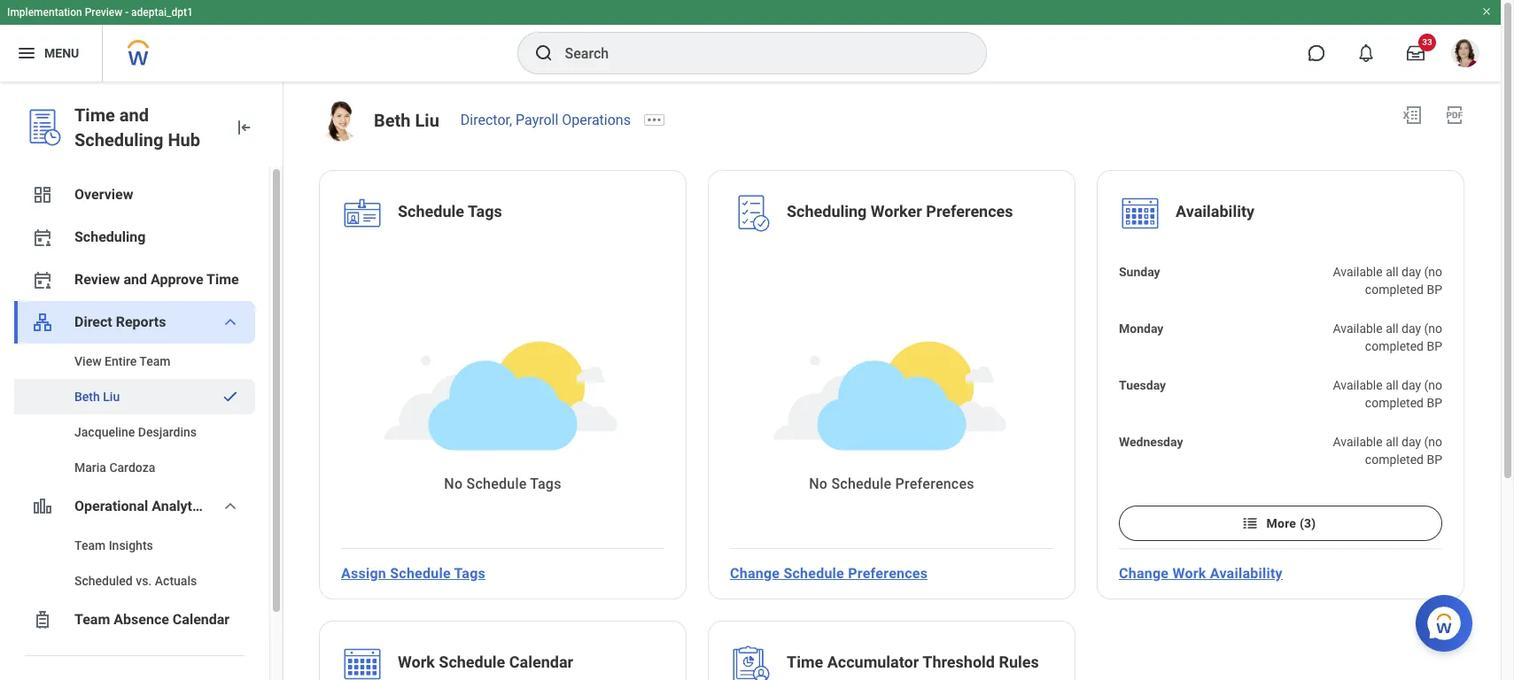 Task type: vqa. For each thing, say whether or not it's contained in the screenshot.
Wednesday
yes



Task type: describe. For each thing, give the bounding box(es) containing it.
Search Workday  search field
[[565, 34, 949, 73]]

team absence calendar
[[74, 611, 230, 628]]

change schedule preferences button
[[723, 556, 935, 591]]

navigation pane region
[[0, 82, 284, 681]]

view
[[74, 354, 102, 369]]

schedule for no schedule preferences
[[831, 475, 892, 492]]

work schedule calendar
[[398, 653, 573, 672]]

view printable version (pdf) image
[[1444, 105, 1466, 126]]

completed for monday
[[1365, 339, 1424, 354]]

justify image
[[16, 43, 37, 64]]

team insights
[[74, 539, 153, 553]]

schedule tags element
[[398, 201, 502, 226]]

monday
[[1119, 322, 1164, 336]]

more
[[1267, 517, 1297, 531]]

all for tuesday
[[1386, 378, 1399, 393]]

available for monday
[[1333, 322, 1383, 336]]

threshold
[[923, 653, 995, 672]]

liu inside direct reports element
[[103, 390, 120, 404]]

0 vertical spatial liu
[[415, 110, 439, 131]]

director,
[[461, 112, 512, 128]]

available all day (no completed bp submissions) for tuesday
[[1333, 378, 1443, 428]]

director, payroll operations
[[461, 112, 631, 128]]

transformation import image
[[233, 117, 254, 138]]

change work availability button
[[1112, 556, 1290, 591]]

(no for tuesday
[[1424, 378, 1443, 393]]

time for time accumulator threshold rules
[[787, 653, 823, 672]]

preferences for change schedule preferences
[[848, 565, 928, 582]]

completed for wednesday
[[1365, 453, 1424, 467]]

review and approve time
[[74, 271, 239, 288]]

review
[[74, 271, 120, 288]]

calendar for work schedule calendar
[[509, 653, 573, 672]]

maria cardoza
[[74, 461, 155, 475]]

schedule for change schedule preferences
[[784, 565, 844, 582]]

direct reports button
[[14, 301, 255, 344]]

scheduling inside time and scheduling hub
[[74, 129, 163, 151]]

operational analytics element
[[14, 528, 255, 599]]

beth inside direct reports element
[[74, 390, 100, 404]]

assign schedule tags button
[[334, 556, 493, 591]]

team insights link
[[14, 528, 255, 564]]

calendar user solid image for review and approve time
[[32, 269, 53, 291]]

tuesday
[[1119, 378, 1166, 393]]

operational analytics button
[[14, 486, 255, 528]]

schedule for work schedule calendar
[[439, 653, 505, 672]]

day for sunday
[[1402, 265, 1421, 279]]

0 vertical spatial availability
[[1176, 202, 1255, 221]]

check image
[[220, 388, 241, 406]]

scheduling worker preferences element
[[787, 201, 1013, 226]]

no for scheduling
[[809, 475, 828, 492]]

schedule tags
[[398, 202, 502, 221]]

operational analytics
[[74, 498, 211, 515]]

and for review
[[124, 271, 147, 288]]

33 button
[[1396, 34, 1436, 73]]

completed for tuesday
[[1365, 396, 1424, 410]]

change work availability
[[1119, 565, 1283, 582]]

0 vertical spatial beth liu
[[374, 110, 439, 131]]

chevron down small image
[[220, 312, 241, 333]]

payroll
[[516, 112, 559, 128]]

direct reports element
[[14, 344, 255, 486]]

availability inside button
[[1210, 565, 1283, 582]]

submissions) for sunday
[[1368, 300, 1443, 315]]

available for tuesday
[[1333, 378, 1383, 393]]

time inside review and approve time "link"
[[207, 271, 239, 288]]

scheduling worker preferences
[[787, 202, 1013, 221]]

no schedule preferences
[[809, 475, 975, 492]]

work inside button
[[1173, 565, 1206, 582]]

approve
[[151, 271, 203, 288]]

search image
[[533, 43, 554, 64]]

(no for sunday
[[1424, 265, 1443, 279]]

preferences for no schedule preferences
[[896, 475, 975, 492]]

0 vertical spatial tags
[[468, 202, 502, 221]]

all for wednesday
[[1386, 435, 1399, 449]]

scheduled vs. actuals link
[[14, 564, 255, 599]]

more (3)
[[1267, 517, 1316, 531]]

menu
[[44, 46, 79, 60]]

direct
[[74, 314, 112, 331]]

desjardins
[[138, 425, 197, 440]]

submissions) for wednesday
[[1368, 471, 1443, 485]]

implementation
[[7, 6, 82, 19]]

scheduling for scheduling worker preferences
[[787, 202, 867, 221]]

actuals
[[155, 574, 197, 588]]

time accumulator threshold rules
[[787, 653, 1039, 672]]

tags for no schedule tags
[[530, 475, 561, 492]]

all for sunday
[[1386, 265, 1399, 279]]



Task type: locate. For each thing, give the bounding box(es) containing it.
view team image
[[32, 312, 53, 333]]

team down scheduled
[[74, 611, 110, 628]]

4 completed from the top
[[1365, 453, 1424, 467]]

3 submissions) from the top
[[1368, 414, 1443, 428]]

1 horizontal spatial change
[[1119, 565, 1169, 582]]

change schedule preferences
[[730, 565, 928, 582]]

chart image
[[32, 496, 53, 517]]

1 horizontal spatial beth
[[374, 110, 411, 131]]

liu up jacqueline
[[103, 390, 120, 404]]

4 submissions) from the top
[[1368, 471, 1443, 485]]

beth down view
[[74, 390, 100, 404]]

2 submissions) from the top
[[1368, 357, 1443, 371]]

(3)
[[1300, 517, 1316, 531]]

1 calendar user solid image from the top
[[32, 227, 53, 248]]

0 vertical spatial calendar user solid image
[[32, 227, 53, 248]]

3 completed from the top
[[1365, 396, 1424, 410]]

and inside time and scheduling hub
[[119, 105, 149, 126]]

1 vertical spatial preferences
[[896, 475, 975, 492]]

assign
[[341, 565, 386, 582]]

overview
[[74, 186, 133, 203]]

1 vertical spatial calendar user solid image
[[32, 269, 53, 291]]

team absence calendar link
[[14, 599, 255, 642]]

0 vertical spatial work
[[1173, 565, 1206, 582]]

2 change from the left
[[1119, 565, 1169, 582]]

jacqueline
[[74, 425, 135, 440]]

1 change from the left
[[730, 565, 780, 582]]

1 vertical spatial beth liu
[[74, 390, 120, 404]]

3 available all day (no completed bp submissions) from the top
[[1333, 378, 1443, 428]]

2 horizontal spatial time
[[787, 653, 823, 672]]

menu banner
[[0, 0, 1501, 82]]

team right entire at the bottom of the page
[[139, 354, 171, 369]]

scheduling link
[[14, 216, 255, 259]]

(no for wednesday
[[1424, 435, 1443, 449]]

1 no from the left
[[444, 475, 463, 492]]

reports
[[116, 314, 166, 331]]

1 available all day (no completed bp submissions) from the top
[[1333, 265, 1443, 315]]

beth right demo_f075.png "icon"
[[374, 110, 411, 131]]

vs.
[[136, 574, 152, 588]]

4 (no from the top
[[1424, 435, 1443, 449]]

adeptai_dpt1
[[131, 6, 193, 19]]

change for availability
[[1119, 565, 1169, 582]]

3 bp from the top
[[1427, 396, 1443, 410]]

assign schedule tags
[[341, 565, 486, 582]]

calendar for team absence calendar
[[173, 611, 230, 628]]

time down menu at top
[[74, 105, 115, 126]]

worker
[[871, 202, 922, 221]]

1 horizontal spatial work
[[1173, 565, 1206, 582]]

beth
[[374, 110, 411, 131], [74, 390, 100, 404]]

scheduling for scheduling
[[74, 229, 146, 245]]

0 vertical spatial team
[[139, 354, 171, 369]]

0 horizontal spatial calendar
[[173, 611, 230, 628]]

1 horizontal spatial beth liu
[[374, 110, 439, 131]]

0 vertical spatial beth
[[374, 110, 411, 131]]

operational
[[74, 498, 148, 515]]

2 vertical spatial scheduling
[[74, 229, 146, 245]]

1 vertical spatial liu
[[103, 390, 120, 404]]

inbox large image
[[1407, 44, 1425, 62]]

schedule for assign schedule tags
[[390, 565, 451, 582]]

team inside team absence calendar link
[[74, 611, 110, 628]]

1 horizontal spatial calendar
[[509, 653, 573, 672]]

bp for sunday
[[1427, 283, 1443, 297]]

team for team absence calendar
[[74, 611, 110, 628]]

1 horizontal spatial time
[[207, 271, 239, 288]]

4 all from the top
[[1386, 435, 1399, 449]]

view entire team
[[74, 354, 171, 369]]

2 calendar user solid image from the top
[[32, 269, 53, 291]]

0 vertical spatial preferences
[[926, 202, 1013, 221]]

implementation preview -   adeptai_dpt1
[[7, 6, 193, 19]]

demo_f075.png image
[[319, 101, 360, 142]]

tags inside button
[[454, 565, 486, 582]]

0 horizontal spatial no
[[444, 475, 463, 492]]

all
[[1386, 265, 1399, 279], [1386, 322, 1399, 336], [1386, 378, 1399, 393], [1386, 435, 1399, 449]]

0 horizontal spatial time
[[74, 105, 115, 126]]

beth liu inside direct reports element
[[74, 390, 120, 404]]

scheduling
[[74, 129, 163, 151], [787, 202, 867, 221], [74, 229, 146, 245]]

chevron down small image
[[220, 496, 241, 517]]

schedule
[[398, 202, 464, 221], [467, 475, 527, 492], [831, 475, 892, 492], [390, 565, 451, 582], [784, 565, 844, 582], [439, 653, 505, 672]]

bp for wednesday
[[1427, 453, 1443, 467]]

1 vertical spatial work
[[398, 653, 435, 672]]

hub
[[168, 129, 200, 151]]

scheduling down overview
[[74, 229, 146, 245]]

work schedule calendar element
[[398, 652, 573, 677]]

1 completed from the top
[[1365, 283, 1424, 297]]

available all day (no completed bp submissions) for monday
[[1333, 322, 1443, 371]]

submissions) for tuesday
[[1368, 414, 1443, 428]]

day
[[1402, 265, 1421, 279], [1402, 322, 1421, 336], [1402, 378, 1421, 393], [1402, 435, 1421, 449]]

preferences
[[926, 202, 1013, 221], [896, 475, 975, 492], [848, 565, 928, 582]]

team inside view entire team link
[[139, 354, 171, 369]]

4 available all day (no completed bp submissions) from the top
[[1333, 435, 1443, 485]]

day for wednesday
[[1402, 435, 1421, 449]]

3 all from the top
[[1386, 378, 1399, 393]]

list view image
[[1242, 515, 1260, 533]]

review and approve time link
[[14, 259, 255, 301]]

0 vertical spatial scheduling
[[74, 129, 163, 151]]

tags for assign schedule tags
[[454, 565, 486, 582]]

calendar user solid image inside scheduling link
[[32, 227, 53, 248]]

time up chevron down small image in the left of the page
[[207, 271, 239, 288]]

maria
[[74, 461, 106, 475]]

day for monday
[[1402, 322, 1421, 336]]

maria cardoza link
[[14, 450, 255, 486]]

1 horizontal spatial no
[[809, 475, 828, 492]]

0 horizontal spatial liu
[[103, 390, 120, 404]]

sunday
[[1119, 265, 1160, 279]]

insights
[[109, 539, 153, 553]]

preferences inside scheduling worker preferences element
[[926, 202, 1013, 221]]

overview link
[[14, 174, 255, 216]]

team
[[139, 354, 171, 369], [74, 539, 106, 553], [74, 611, 110, 628]]

2 vertical spatial time
[[787, 653, 823, 672]]

1 (no from the top
[[1424, 265, 1443, 279]]

menu button
[[0, 25, 102, 82]]

1 vertical spatial scheduling
[[787, 202, 867, 221]]

1 day from the top
[[1402, 265, 1421, 279]]

time and scheduling hub
[[74, 105, 200, 151]]

change for scheduling worker preferences
[[730, 565, 780, 582]]

4 bp from the top
[[1427, 453, 1443, 467]]

accumulator
[[827, 653, 919, 672]]

available all day (no completed bp submissions)
[[1333, 265, 1443, 315], [1333, 322, 1443, 371], [1333, 378, 1443, 428], [1333, 435, 1443, 485]]

team inside team insights link
[[74, 539, 106, 553]]

beth liu
[[374, 110, 439, 131], [74, 390, 120, 404]]

and for time
[[119, 105, 149, 126]]

2 vertical spatial team
[[74, 611, 110, 628]]

available
[[1333, 265, 1383, 279], [1333, 322, 1383, 336], [1333, 378, 1383, 393], [1333, 435, 1383, 449]]

bp for monday
[[1427, 339, 1443, 354]]

0 horizontal spatial beth liu
[[74, 390, 120, 404]]

bp
[[1427, 283, 1443, 297], [1427, 339, 1443, 354], [1427, 396, 1443, 410], [1427, 453, 1443, 467]]

1 vertical spatial time
[[207, 271, 239, 288]]

completed
[[1365, 283, 1424, 297], [1365, 339, 1424, 354], [1365, 396, 1424, 410], [1365, 453, 1424, 467]]

available for wednesday
[[1333, 435, 1383, 449]]

beth liu up jacqueline
[[74, 390, 120, 404]]

work
[[1173, 565, 1206, 582], [398, 653, 435, 672]]

(no for monday
[[1424, 322, 1443, 336]]

no
[[444, 475, 463, 492], [809, 475, 828, 492]]

2 day from the top
[[1402, 322, 1421, 336]]

2 (no from the top
[[1424, 322, 1443, 336]]

preferences inside change schedule preferences button
[[848, 565, 928, 582]]

no for schedule
[[444, 475, 463, 492]]

1 vertical spatial team
[[74, 539, 106, 553]]

and
[[119, 105, 149, 126], [124, 271, 147, 288]]

notifications large image
[[1358, 44, 1375, 62]]

operations
[[562, 112, 631, 128]]

dashboard image
[[32, 184, 53, 206]]

calendar user solid image inside review and approve time "link"
[[32, 269, 53, 291]]

liu
[[415, 110, 439, 131], [103, 390, 120, 404]]

time inside time accumulator threshold rules element
[[787, 653, 823, 672]]

beth liu right demo_f075.png "icon"
[[374, 110, 439, 131]]

3 day from the top
[[1402, 378, 1421, 393]]

1 vertical spatial calendar
[[509, 653, 573, 672]]

3 (no from the top
[[1424, 378, 1443, 393]]

2 available all day (no completed bp submissions) from the top
[[1333, 322, 1443, 371]]

preferences for scheduling worker preferences
[[926, 202, 1013, 221]]

team up scheduled
[[74, 539, 106, 553]]

3 available from the top
[[1333, 378, 1383, 393]]

jacqueline desjardins link
[[14, 415, 255, 450]]

jacqueline desjardins
[[74, 425, 197, 440]]

4 available from the top
[[1333, 435, 1383, 449]]

scheduling up overview
[[74, 129, 163, 151]]

0 vertical spatial and
[[119, 105, 149, 126]]

and up overview link
[[119, 105, 149, 126]]

schedule for no schedule tags
[[467, 475, 527, 492]]

submissions) for monday
[[1368, 357, 1443, 371]]

export to excel image
[[1402, 105, 1423, 126]]

profile logan mcneil image
[[1451, 39, 1480, 71]]

analytics
[[152, 498, 211, 515]]

change
[[730, 565, 780, 582], [1119, 565, 1169, 582]]

available all day (no completed bp submissions) for sunday
[[1333, 265, 1443, 315]]

view entire team link
[[14, 344, 255, 379]]

entire
[[105, 354, 137, 369]]

2 available from the top
[[1333, 322, 1383, 336]]

2 vertical spatial preferences
[[848, 565, 928, 582]]

time left accumulator
[[787, 653, 823, 672]]

33
[[1422, 37, 1433, 47]]

0 vertical spatial time
[[74, 105, 115, 126]]

scheduled
[[74, 574, 133, 588]]

calendar user solid image for scheduling
[[32, 227, 53, 248]]

close environment banner image
[[1482, 6, 1492, 17]]

scheduling left worker
[[787, 202, 867, 221]]

1 available from the top
[[1333, 265, 1383, 279]]

tags
[[468, 202, 502, 221], [530, 475, 561, 492], [454, 565, 486, 582]]

1 submissions) from the top
[[1368, 300, 1443, 315]]

calendar user solid image up view team image on the top of page
[[32, 269, 53, 291]]

task timeoff image
[[32, 610, 53, 631]]

bp for tuesday
[[1427, 396, 1443, 410]]

cardoza
[[109, 461, 155, 475]]

absence
[[114, 611, 169, 628]]

2 bp from the top
[[1427, 339, 1443, 354]]

2 all from the top
[[1386, 322, 1399, 336]]

director, payroll operations link
[[461, 112, 631, 128]]

preview
[[85, 6, 122, 19]]

1 vertical spatial and
[[124, 271, 147, 288]]

submissions)
[[1368, 300, 1443, 315], [1368, 357, 1443, 371], [1368, 414, 1443, 428], [1368, 471, 1443, 485]]

time accumulator threshold rules element
[[787, 652, 1039, 677]]

1 horizontal spatial liu
[[415, 110, 439, 131]]

0 horizontal spatial work
[[398, 653, 435, 672]]

and inside "link"
[[124, 271, 147, 288]]

calendar inside navigation pane region
[[173, 611, 230, 628]]

schedule inside button
[[784, 565, 844, 582]]

all for monday
[[1386, 322, 1399, 336]]

2 completed from the top
[[1365, 339, 1424, 354]]

day for tuesday
[[1402, 378, 1421, 393]]

availability element
[[1176, 201, 1255, 226]]

(no
[[1424, 265, 1443, 279], [1424, 322, 1443, 336], [1424, 378, 1443, 393], [1424, 435, 1443, 449]]

4 day from the top
[[1402, 435, 1421, 449]]

time and scheduling hub element
[[74, 103, 219, 152]]

2 vertical spatial tags
[[454, 565, 486, 582]]

and right review
[[124, 271, 147, 288]]

team for team insights
[[74, 539, 106, 553]]

time inside time and scheduling hub
[[74, 105, 115, 126]]

calendar user solid image down dashboard image
[[32, 227, 53, 248]]

time for time and scheduling hub
[[74, 105, 115, 126]]

0 vertical spatial calendar
[[173, 611, 230, 628]]

rules
[[999, 653, 1039, 672]]

completed for sunday
[[1365, 283, 1424, 297]]

no schedule tags
[[444, 475, 561, 492]]

beth liu link
[[14, 379, 255, 415]]

scheduled vs. actuals
[[74, 574, 197, 588]]

1 all from the top
[[1386, 265, 1399, 279]]

1 vertical spatial availability
[[1210, 565, 1283, 582]]

wednesday
[[1119, 435, 1183, 449]]

liu left director,
[[415, 110, 439, 131]]

0 horizontal spatial beth
[[74, 390, 100, 404]]

calendar user solid image
[[32, 227, 53, 248], [32, 269, 53, 291]]

schedule inside button
[[390, 565, 451, 582]]

availability
[[1176, 202, 1255, 221], [1210, 565, 1283, 582]]

direct reports
[[74, 314, 166, 331]]

available for sunday
[[1333, 265, 1383, 279]]

more (3) button
[[1119, 506, 1443, 541]]

available all day (no completed bp submissions) for wednesday
[[1333, 435, 1443, 485]]

1 vertical spatial tags
[[530, 475, 561, 492]]

1 vertical spatial beth
[[74, 390, 100, 404]]

2 no from the left
[[809, 475, 828, 492]]

time
[[74, 105, 115, 126], [207, 271, 239, 288], [787, 653, 823, 672]]

-
[[125, 6, 129, 19]]

1 bp from the top
[[1427, 283, 1443, 297]]

0 horizontal spatial change
[[730, 565, 780, 582]]



